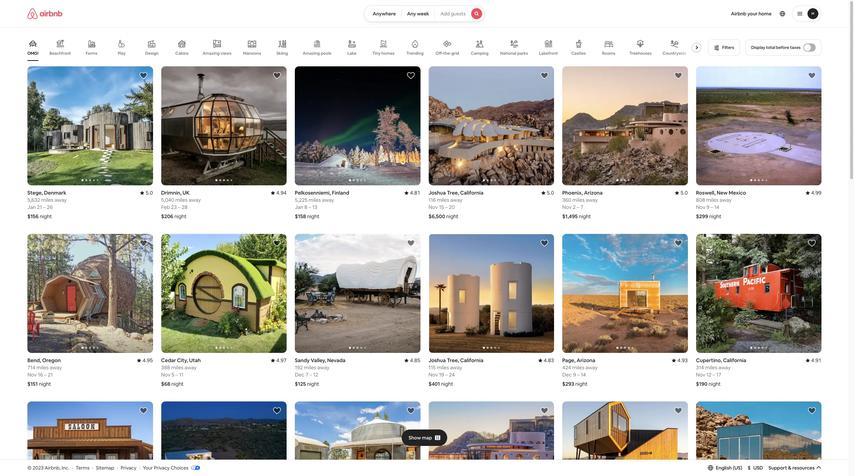 Task type: vqa. For each thing, say whether or not it's contained in the screenshot.
Experiences (Cancun) 2023 1
no



Task type: describe. For each thing, give the bounding box(es) containing it.
– inside drimnin, uk 5,040 miles away feb 23 – 28 $206 night
[[178, 204, 181, 211]]

add to wishlist: joshua tree, california image for 5.0
[[540, 72, 549, 80]]

4.97 out of 5 average rating image
[[271, 358, 287, 364]]

play
[[118, 51, 126, 56]]

jan for jan 21 – 26
[[27, 204, 36, 211]]

night inside stege, denmark 5,632 miles away jan 21 – 26 $156 night
[[40, 213, 52, 220]]

your privacy choices link
[[143, 465, 200, 472]]

display total before taxes
[[751, 45, 801, 50]]

night inside cupertino, california 314 miles away nov 12 – 17 $190 night
[[709, 381, 721, 388]]

stege,
[[27, 190, 43, 196]]

19
[[439, 372, 444, 379]]

5
[[172, 372, 174, 379]]

$151
[[27, 381, 38, 388]]

4.95 out of 5 average rating image
[[137, 358, 153, 364]]

taxes
[[790, 45, 801, 50]]

add to wishlist: joshua tree, california image
[[273, 407, 281, 416]]

map
[[422, 435, 432, 441]]

away inside cupertino, california 314 miles away nov 12 – 17 $190 night
[[719, 365, 731, 371]]

9 inside page, arizona 424 miles away dec 9 – 14 $293 night
[[573, 372, 576, 379]]

castles
[[572, 51, 586, 56]]

finland
[[332, 190, 349, 196]]

1 privacy from the left
[[121, 465, 136, 472]]

skiing
[[276, 51, 288, 56]]

terms · sitemap · privacy ·
[[76, 465, 140, 472]]

show map
[[409, 435, 432, 441]]

5,040
[[161, 197, 174, 204]]

$125
[[295, 381, 306, 388]]

arizona for 360 miles away
[[584, 190, 603, 196]]

add to wishlist: roswell, new mexico image
[[808, 72, 816, 80]]

parks
[[517, 51, 528, 56]]

lake
[[347, 51, 357, 56]]

airbnb your home link
[[727, 7, 776, 21]]

camping
[[471, 51, 489, 56]]

drimnin,
[[161, 190, 181, 196]]

13
[[312, 204, 317, 211]]

amazing pools
[[303, 51, 331, 56]]

3 · from the left
[[117, 465, 118, 472]]

5,225
[[295, 197, 308, 204]]

lakefront
[[539, 51, 558, 56]]

7 inside the phoenix, arizona 360 miles away nov 2 – 7 $1,495 night
[[581, 204, 583, 211]]

profile element
[[493, 0, 822, 27]]

tiny homes
[[373, 51, 395, 56]]

5.0 for phoenix, arizona 360 miles away nov 2 – 7 $1,495 night
[[681, 190, 688, 196]]

joshua for 116
[[429, 190, 446, 196]]

beachfront
[[49, 51, 71, 56]]

joshua for 115
[[429, 358, 446, 364]]

5.0 out of 5 average rating image
[[541, 190, 554, 196]]

week
[[417, 11, 429, 17]]

cupertino,
[[696, 358, 722, 364]]

support
[[769, 465, 787, 472]]

4.95
[[143, 358, 153, 364]]

national
[[500, 51, 516, 56]]

new
[[717, 190, 728, 196]]

valley,
[[311, 358, 326, 364]]

8
[[304, 204, 307, 211]]

nov inside joshua tree, california 115 miles away nov 19 – 24 $401 night
[[429, 372, 438, 379]]

360
[[562, 197, 571, 204]]

away inside page, arizona 424 miles away dec 9 – 14 $293 night
[[586, 365, 598, 371]]

away inside drimnin, uk 5,040 miles away feb 23 – 28 $206 night
[[189, 197, 201, 204]]

pelkosenniemi, finland 5,225 miles away jan 8 – 13 $158 night
[[295, 190, 349, 220]]

388
[[161, 365, 170, 371]]

support & resources button
[[769, 465, 822, 472]]

4.91
[[811, 358, 822, 364]]

add to wishlist: drimnin, uk image
[[273, 72, 281, 80]]

4.81
[[410, 190, 420, 196]]

away inside "cedar city, utah 388 miles away nov 5 – 11 $68 night"
[[185, 365, 197, 371]]

add to wishlist: delta, colorado image
[[407, 407, 415, 416]]

808
[[696, 197, 705, 204]]

utah
[[189, 358, 201, 364]]

english
[[716, 465, 732, 472]]

filters button
[[708, 39, 740, 56]]

national parks
[[500, 51, 528, 56]]

stege, denmark 5,632 miles away jan 21 – 26 $156 night
[[27, 190, 67, 220]]

night inside "cedar city, utah 388 miles away nov 5 – 11 $68 night"
[[171, 381, 184, 388]]

add
[[441, 11, 450, 17]]

oregon
[[42, 358, 61, 364]]

add to wishlist: cedar city, utah image
[[273, 239, 281, 248]]

– inside bend, oregon 714 miles away nov 16 – 21 $151 night
[[44, 372, 47, 379]]

miles inside pelkosenniemi, finland 5,225 miles away jan 8 – 13 $158 night
[[309, 197, 321, 204]]

away inside the sandy valley, nevada 192 miles away dec 7 – 12 $125 night
[[317, 365, 329, 371]]

nov inside the phoenix, arizona 360 miles away nov 2 – 7 $1,495 night
[[562, 204, 572, 211]]

16
[[38, 372, 43, 379]]

4 · from the left
[[139, 465, 140, 472]]

miles inside "cedar city, utah 388 miles away nov 5 – 11 $68 night"
[[171, 365, 183, 371]]

miles inside the sandy valley, nevada 192 miles away dec 7 – 12 $125 night
[[304, 365, 316, 371]]

page,
[[562, 358, 576, 364]]

privacy link
[[121, 465, 136, 472]]

©
[[27, 465, 32, 472]]

airbnb
[[731, 11, 747, 17]]

4.93
[[678, 358, 688, 364]]

5,632
[[27, 197, 40, 204]]

rooms
[[602, 51, 616, 56]]

26
[[47, 204, 53, 211]]

cabins
[[175, 51, 189, 56]]

night inside pelkosenniemi, finland 5,225 miles away jan 8 – 13 $158 night
[[307, 213, 319, 220]]

20
[[449, 204, 455, 211]]

home
[[759, 11, 772, 17]]

off-the-grid
[[436, 51, 459, 56]]

5.0 out of 5 average rating image for stege, denmark 5,632 miles away jan 21 – 26 $156 night
[[140, 190, 153, 196]]

denmark
[[44, 190, 66, 196]]

drimnin, uk 5,040 miles away feb 23 – 28 $206 night
[[161, 190, 201, 220]]

california inside cupertino, california 314 miles away nov 12 – 17 $190 night
[[723, 358, 746, 364]]

add to wishlist: pelkosenniemi, finland image
[[407, 72, 415, 80]]

12 inside cupertino, california 314 miles away nov 12 – 17 $190 night
[[707, 372, 712, 379]]

1 · from the left
[[72, 465, 73, 472]]

mexico
[[729, 190, 746, 196]]

$299
[[696, 213, 708, 220]]

jan for jan 8 – 13
[[295, 204, 303, 211]]

night inside the phoenix, arizona 360 miles away nov 2 – 7 $1,495 night
[[579, 213, 591, 220]]

terms
[[76, 465, 89, 472]]

english (us)
[[716, 465, 742, 472]]

away inside joshua tree, california 116 miles away nov 15 – 20 $6,500 night
[[450, 197, 463, 204]]

show
[[409, 435, 421, 441]]

night inside the sandy valley, nevada 192 miles away dec 7 – 12 $125 night
[[307, 381, 319, 388]]

miles inside drimnin, uk 5,040 miles away feb 23 – 28 $206 night
[[175, 197, 188, 204]]

away inside the phoenix, arizona 360 miles away nov 2 – 7 $1,495 night
[[586, 197, 598, 204]]

5.0 for joshua tree, california 116 miles away nov 15 – 20 $6,500 night
[[547, 190, 554, 196]]

farms
[[86, 51, 97, 56]]

mansions
[[243, 51, 261, 56]]

5.0 out of 5 average rating image for phoenix, arizona 360 miles away nov 2 – 7 $1,495 night
[[675, 190, 688, 196]]

– inside roswell, new mexico 808 miles away nov 9 – 14 $299 night
[[711, 204, 713, 211]]



Task type: locate. For each thing, give the bounding box(es) containing it.
away down new
[[720, 197, 732, 204]]

nov inside "cedar city, utah 388 miles away nov 5 – 11 $68 night"
[[161, 372, 171, 379]]

tiny
[[373, 51, 381, 56]]

support & resources
[[769, 465, 815, 472]]

2 joshua from the top
[[429, 358, 446, 364]]

group containing amazing views
[[27, 34, 704, 61]]

0 horizontal spatial 21
[[37, 204, 42, 211]]

21 right 16
[[48, 372, 53, 379]]

nov down 115
[[429, 372, 438, 379]]

sitemap link
[[96, 465, 114, 472]]

before
[[776, 45, 789, 50]]

0 horizontal spatial 9
[[573, 372, 576, 379]]

away inside roswell, new mexico 808 miles away nov 9 – 14 $299 night
[[720, 197, 732, 204]]

miles inside page, arizona 424 miles away dec 9 – 14 $293 night
[[572, 365, 585, 371]]

1 horizontal spatial 21
[[48, 372, 53, 379]]

arizona for 424 miles away
[[577, 358, 595, 364]]

night
[[40, 213, 52, 220], [174, 213, 187, 220], [307, 213, 319, 220], [446, 213, 459, 220], [579, 213, 591, 220], [709, 213, 722, 220], [39, 381, 51, 388], [171, 381, 184, 388], [307, 381, 319, 388], [441, 381, 453, 388], [575, 381, 588, 388], [709, 381, 721, 388]]

dec inside page, arizona 424 miles away dec 9 – 14 $293 night
[[562, 372, 572, 379]]

4.97
[[276, 358, 287, 364]]

– inside pelkosenniemi, finland 5,225 miles away jan 8 – 13 $158 night
[[309, 204, 311, 211]]

1 jan from the left
[[27, 204, 36, 211]]

4.83 out of 5 average rating image
[[538, 358, 554, 364]]

dec inside the sandy valley, nevada 192 miles away dec 7 – 12 $125 night
[[295, 372, 304, 379]]

0 vertical spatial 14
[[714, 204, 720, 211]]

· right inc.
[[72, 465, 73, 472]]

0 horizontal spatial 5.0
[[146, 190, 153, 196]]

add to wishlist: joshua tree, california image
[[540, 72, 549, 80], [540, 239, 549, 248], [808, 407, 816, 416]]

away inside bend, oregon 714 miles away nov 16 – 21 $151 night
[[50, 365, 62, 371]]

1 vertical spatial 21
[[48, 372, 53, 379]]

nov inside cupertino, california 314 miles away nov 12 – 17 $190 night
[[696, 372, 706, 379]]

miles inside stege, denmark 5,632 miles away jan 21 – 26 $156 night
[[41, 197, 53, 204]]

$68
[[161, 381, 170, 388]]

1 vertical spatial 9
[[573, 372, 576, 379]]

1 horizontal spatial 5.0
[[547, 190, 554, 196]]

add to wishlist: bend, oregon image
[[139, 239, 147, 248]]

0 horizontal spatial jan
[[27, 204, 36, 211]]

miles right 424
[[572, 365, 585, 371]]

12 inside the sandy valley, nevada 192 miles away dec 7 – 12 $125 night
[[313, 372, 318, 379]]

nov down 314
[[696, 372, 706, 379]]

miles up 15
[[437, 197, 449, 204]]

off-
[[436, 51, 443, 56]]

homes
[[381, 51, 395, 56]]

3 5.0 from the left
[[681, 190, 688, 196]]

sandy valley, nevada 192 miles away dec 7 – 12 $125 night
[[295, 358, 346, 388]]

2 tree, from the top
[[447, 358, 459, 364]]

night inside drimnin, uk 5,040 miles away feb 23 – 28 $206 night
[[174, 213, 187, 220]]

12 down valley,
[[313, 372, 318, 379]]

night down 26 at the top left of page
[[40, 213, 52, 220]]

joshua
[[429, 190, 446, 196], [429, 358, 446, 364]]

0 vertical spatial 7
[[581, 204, 583, 211]]

2 5.0 out of 5 average rating image from the left
[[675, 190, 688, 196]]

nov down 808 at the top right of the page
[[696, 204, 706, 211]]

display
[[751, 45, 765, 50]]

english (us) button
[[708, 465, 742, 472]]

7 inside the sandy valley, nevada 192 miles away dec 7 – 12 $125 night
[[306, 372, 308, 379]]

0 horizontal spatial 14
[[581, 372, 586, 379]]

1 horizontal spatial 12
[[707, 372, 712, 379]]

14 inside roswell, new mexico 808 miles away nov 9 – 14 $299 night
[[714, 204, 720, 211]]

1 5.0 out of 5 average rating image from the left
[[140, 190, 153, 196]]

1 horizontal spatial 14
[[714, 204, 720, 211]]

5.0 out of 5 average rating image left roswell,
[[675, 190, 688, 196]]

phoenix,
[[562, 190, 583, 196]]

night inside roswell, new mexico 808 miles away nov 9 – 14 $299 night
[[709, 213, 722, 220]]

$156
[[27, 213, 39, 220]]

nov down the 116
[[429, 204, 438, 211]]

miles up 26 at the top left of page
[[41, 197, 53, 204]]

– inside joshua tree, california 116 miles away nov 15 – 20 $6,500 night
[[445, 204, 448, 211]]

add to wishlist: cupertino, california image
[[808, 239, 816, 248]]

amazing left views
[[203, 51, 220, 56]]

joshua tree, california 115 miles away nov 19 – 24 $401 night
[[429, 358, 484, 388]]

usd
[[753, 465, 763, 472]]

tree, for 116 miles away
[[447, 190, 459, 196]]

arizona right page,
[[577, 358, 595, 364]]

0 horizontal spatial privacy
[[121, 465, 136, 472]]

0 vertical spatial 21
[[37, 204, 42, 211]]

24
[[449, 372, 455, 379]]

1 horizontal spatial amazing
[[303, 51, 320, 56]]

any week button
[[401, 5, 435, 22]]

none search field containing anywhere
[[364, 5, 485, 22]]

5.0 left the phoenix,
[[547, 190, 554, 196]]

116
[[429, 197, 436, 204]]

1 12 from the left
[[313, 372, 318, 379]]

– inside page, arizona 424 miles away dec 9 – 14 $293 night
[[577, 372, 580, 379]]

away up 17
[[719, 365, 731, 371]]

1 joshua from the top
[[429, 190, 446, 196]]

away right 360
[[586, 197, 598, 204]]

2 horizontal spatial 5.0
[[681, 190, 688, 196]]

miles up 28
[[175, 197, 188, 204]]

away inside pelkosenniemi, finland 5,225 miles away jan 8 – 13 $158 night
[[322, 197, 334, 204]]

bend, oregon 714 miles away nov 16 – 21 $151 night
[[27, 358, 62, 388]]

4.94 out of 5 average rating image
[[271, 190, 287, 196]]

nov inside roswell, new mexico 808 miles away nov 9 – 14 $299 night
[[696, 204, 706, 211]]

– inside stege, denmark 5,632 miles away jan 21 – 26 $156 night
[[43, 204, 46, 211]]

miles inside joshua tree, california 115 miles away nov 19 – 24 $401 night
[[437, 365, 449, 371]]

miles up 16
[[36, 365, 49, 371]]

page, arizona 424 miles away dec 9 – 14 $293 night
[[562, 358, 598, 388]]

0 horizontal spatial add to wishlist: phoenix, arizona image
[[540, 407, 549, 416]]

4.99
[[811, 190, 822, 196]]

jan down 5,632
[[27, 204, 36, 211]]

· left privacy link
[[117, 465, 118, 472]]

add to wishlist: joshua tree, california image for 4.83
[[540, 239, 549, 248]]

5.0 out of 5 average rating image left drimnin,
[[140, 190, 153, 196]]

arizona inside the phoenix, arizona 360 miles away nov 2 – 7 $1,495 night
[[584, 190, 603, 196]]

1 vertical spatial joshua
[[429, 358, 446, 364]]

joshua inside joshua tree, california 116 miles away nov 15 – 20 $6,500 night
[[429, 190, 446, 196]]

guests
[[451, 11, 466, 17]]

night right "$1,495"
[[579, 213, 591, 220]]

jan inside pelkosenniemi, finland 5,225 miles away jan 8 – 13 $158 night
[[295, 204, 303, 211]]

1 horizontal spatial privacy
[[154, 465, 170, 472]]

1 dec from the left
[[295, 372, 304, 379]]

2
[[573, 204, 576, 211]]

your
[[143, 465, 153, 472]]

cedar city, utah 388 miles away nov 5 – 11 $68 night
[[161, 358, 201, 388]]

away down valley,
[[317, 365, 329, 371]]

cupertino, california 314 miles away nov 12 – 17 $190 night
[[696, 358, 746, 388]]

1 tree, from the top
[[447, 190, 459, 196]]

california for 116 miles away
[[460, 190, 484, 196]]

terms link
[[76, 465, 89, 472]]

0 horizontal spatial 12
[[313, 372, 318, 379]]

jan left 8
[[295, 204, 303, 211]]

your privacy choices
[[143, 465, 188, 472]]

amazing views
[[203, 51, 232, 56]]

0 vertical spatial tree,
[[447, 190, 459, 196]]

miles down 'sandy'
[[304, 365, 316, 371]]

12
[[313, 372, 318, 379], [707, 372, 712, 379]]

miles down roswell,
[[706, 197, 719, 204]]

4.81 out of 5 average rating image
[[405, 190, 420, 196]]

miles inside the phoenix, arizona 360 miles away nov 2 – 7 $1,495 night
[[573, 197, 585, 204]]

192
[[295, 365, 303, 371]]

2 dec from the left
[[562, 372, 572, 379]]

night down 17
[[709, 381, 721, 388]]

2 · from the left
[[92, 465, 93, 472]]

nov inside bend, oregon 714 miles away nov 16 – 21 $151 night
[[27, 372, 37, 379]]

miles up 2
[[573, 197, 585, 204]]

21 inside stege, denmark 5,632 miles away jan 21 – 26 $156 night
[[37, 204, 42, 211]]

night down 20
[[446, 213, 459, 220]]

nov inside joshua tree, california 116 miles away nov 15 – 20 $6,500 night
[[429, 204, 438, 211]]

nov down '714'
[[27, 372, 37, 379]]

night right $299
[[709, 213, 722, 220]]

0 vertical spatial add to wishlist: joshua tree, california image
[[540, 72, 549, 80]]

add to wishlist: tetonia, idaho image
[[139, 407, 147, 416]]

away down "uk"
[[189, 197, 201, 204]]

21 down 5,632
[[37, 204, 42, 211]]

nov down 388
[[161, 372, 171, 379]]

1 horizontal spatial jan
[[295, 204, 303, 211]]

4.93 out of 5 average rating image
[[672, 358, 688, 364]]

714
[[27, 365, 35, 371]]

9 up $299
[[707, 204, 710, 211]]

0 vertical spatial add to wishlist: phoenix, arizona image
[[674, 72, 682, 80]]

arizona
[[584, 190, 603, 196], [577, 358, 595, 364]]

$1,495
[[562, 213, 578, 220]]

5.0 left roswell,
[[681, 190, 688, 196]]

city,
[[177, 358, 188, 364]]

2 privacy from the left
[[154, 465, 170, 472]]

away up 20
[[450, 197, 463, 204]]

miles inside roswell, new mexico 808 miles away nov 9 – 14 $299 night
[[706, 197, 719, 204]]

1 vertical spatial 14
[[581, 372, 586, 379]]

tree, up 24
[[447, 358, 459, 364]]

night inside bend, oregon 714 miles away nov 16 – 21 $151 night
[[39, 381, 51, 388]]

cedar
[[161, 358, 176, 364]]

away right 424
[[586, 365, 598, 371]]

21 inside bend, oregon 714 miles away nov 16 – 21 $151 night
[[48, 372, 53, 379]]

joshua up the 116
[[429, 190, 446, 196]]

pools
[[321, 51, 331, 56]]

night down 16
[[39, 381, 51, 388]]

7 right 2
[[581, 204, 583, 211]]

9 inside roswell, new mexico 808 miles away nov 9 – 14 $299 night
[[707, 204, 710, 211]]

1 horizontal spatial add to wishlist: phoenix, arizona image
[[674, 72, 682, 80]]

resources
[[793, 465, 815, 472]]

phoenix, arizona 360 miles away nov 2 – 7 $1,495 night
[[562, 190, 603, 220]]

add to wishlist: phoenix, arizona image
[[674, 72, 682, 80], [540, 407, 549, 416]]

display total before taxes button
[[746, 39, 822, 56]]

9 up $293
[[573, 372, 576, 379]]

$ usd
[[748, 465, 763, 472]]

dec down 192
[[295, 372, 304, 379]]

away down finland
[[322, 197, 334, 204]]

12 left 17
[[707, 372, 712, 379]]

4.99 out of 5 average rating image
[[806, 190, 822, 196]]

night down 24
[[441, 381, 453, 388]]

add to wishlist: stege, denmark image
[[139, 72, 147, 80]]

2 12 from the left
[[707, 372, 712, 379]]

4.94
[[276, 190, 287, 196]]

tree, inside joshua tree, california 115 miles away nov 19 – 24 $401 night
[[447, 358, 459, 364]]

group
[[27, 34, 704, 61], [27, 66, 153, 186], [161, 66, 287, 186], [295, 66, 420, 186], [429, 66, 554, 186], [562, 66, 688, 186], [696, 66, 822, 186], [27, 234, 153, 354], [161, 234, 287, 354], [295, 234, 420, 354], [429, 234, 554, 354], [562, 234, 688, 354], [696, 234, 822, 354], [27, 402, 153, 477], [161, 402, 287, 477], [295, 402, 420, 477], [429, 402, 554, 477], [562, 402, 688, 477], [696, 402, 822, 477]]

miles up 11
[[171, 365, 183, 371]]

california for 115 miles away
[[460, 358, 484, 364]]

away down utah
[[185, 365, 197, 371]]

2 jan from the left
[[295, 204, 303, 211]]

tree, for 115 miles away
[[447, 358, 459, 364]]

privacy left your
[[121, 465, 136, 472]]

1 vertical spatial arizona
[[577, 358, 595, 364]]

miles
[[41, 197, 53, 204], [175, 197, 188, 204], [309, 197, 321, 204], [437, 197, 449, 204], [573, 197, 585, 204], [706, 197, 719, 204], [36, 365, 49, 371], [171, 365, 183, 371], [304, 365, 316, 371], [437, 365, 449, 371], [572, 365, 585, 371], [705, 365, 718, 371]]

nevada
[[327, 358, 346, 364]]

night down 13
[[307, 213, 319, 220]]

0 vertical spatial arizona
[[584, 190, 603, 196]]

roswell,
[[696, 190, 716, 196]]

5.0 out of 5 average rating image
[[140, 190, 153, 196], [675, 190, 688, 196]]

1 vertical spatial 7
[[306, 372, 308, 379]]

night right the $125 at the bottom left of the page
[[307, 381, 319, 388]]

airbnb,
[[45, 465, 61, 472]]

joshua inside joshua tree, california 115 miles away nov 19 – 24 $401 night
[[429, 358, 446, 364]]

california inside joshua tree, california 115 miles away nov 19 – 24 $401 night
[[460, 358, 484, 364]]

privacy right your
[[154, 465, 170, 472]]

away inside joshua tree, california 115 miles away nov 19 – 24 $401 night
[[450, 365, 462, 371]]

amazing for amazing views
[[203, 51, 220, 56]]

add to wishlist: santa ynez, california image
[[674, 407, 682, 416]]

1 vertical spatial tree,
[[447, 358, 459, 364]]

0 horizontal spatial 7
[[306, 372, 308, 379]]

away down denmark
[[55, 197, 67, 204]]

7 up the $125 at the bottom left of the page
[[306, 372, 308, 379]]

1 horizontal spatial 9
[[707, 204, 710, 211]]

any week
[[407, 11, 429, 17]]

your
[[748, 11, 758, 17]]

1 horizontal spatial dec
[[562, 372, 572, 379]]

california inside joshua tree, california 116 miles away nov 15 – 20 $6,500 night
[[460, 190, 484, 196]]

miles inside bend, oregon 714 miles away nov 16 – 21 $151 night
[[36, 365, 49, 371]]

joshua tree, california 116 miles away nov 15 – 20 $6,500 night
[[429, 190, 484, 220]]

add to wishlist: page, arizona image
[[674, 239, 682, 248]]

0 vertical spatial 9
[[707, 204, 710, 211]]

arizona right the phoenix,
[[584, 190, 603, 196]]

4.91 out of 5 average rating image
[[806, 358, 822, 364]]

miles up 13
[[309, 197, 321, 204]]

amazing
[[203, 51, 220, 56], [303, 51, 320, 56]]

airbnb your home
[[731, 11, 772, 17]]

miles up 19
[[437, 365, 449, 371]]

1 5.0 from the left
[[146, 190, 153, 196]]

night inside page, arizona 424 miles away dec 9 – 14 $293 night
[[575, 381, 588, 388]]

tree, inside joshua tree, california 116 miles away nov 15 – 20 $6,500 night
[[447, 190, 459, 196]]

amazing for amazing pools
[[303, 51, 320, 56]]

joshua up 115
[[429, 358, 446, 364]]

0 vertical spatial joshua
[[429, 190, 446, 196]]

arizona inside page, arizona 424 miles away dec 9 – 14 $293 night
[[577, 358, 595, 364]]

(us)
[[733, 465, 742, 472]]

17
[[716, 372, 721, 379]]

night right $293
[[575, 381, 588, 388]]

dec down 424
[[562, 372, 572, 379]]

the-
[[443, 51, 452, 56]]

add guests
[[441, 11, 466, 17]]

2023
[[33, 465, 44, 472]]

0 horizontal spatial 5.0 out of 5 average rating image
[[140, 190, 153, 196]]

– inside the sandy valley, nevada 192 miles away dec 7 – 12 $125 night
[[310, 372, 312, 379]]

1 horizontal spatial 5.0 out of 5 average rating image
[[675, 190, 688, 196]]

jan inside stege, denmark 5,632 miles away jan 21 – 26 $156 night
[[27, 204, 36, 211]]

miles inside cupertino, california 314 miles away nov 12 – 17 $190 night
[[705, 365, 718, 371]]

– inside the phoenix, arizona 360 miles away nov 2 – 7 $1,495 night
[[577, 204, 579, 211]]

away up 24
[[450, 365, 462, 371]]

show map button
[[402, 430, 447, 447]]

1 horizontal spatial 7
[[581, 204, 583, 211]]

nov
[[429, 204, 438, 211], [562, 204, 572, 211], [696, 204, 706, 211], [27, 372, 37, 379], [161, 372, 171, 379], [429, 372, 438, 379], [696, 372, 706, 379]]

add to wishlist: sandy valley, nevada image
[[407, 239, 415, 248]]

0 horizontal spatial dec
[[295, 372, 304, 379]]

– inside cupertino, california 314 miles away nov 12 – 17 $190 night
[[713, 372, 715, 379]]

bend,
[[27, 358, 41, 364]]

21
[[37, 204, 42, 211], [48, 372, 53, 379]]

5.0 for stege, denmark 5,632 miles away jan 21 – 26 $156 night
[[146, 190, 153, 196]]

4.85 out of 5 average rating image
[[405, 358, 420, 364]]

privacy
[[121, 465, 136, 472], [154, 465, 170, 472]]

None search field
[[364, 5, 485, 22]]

away inside stege, denmark 5,632 miles away jan 21 – 26 $156 night
[[55, 197, 67, 204]]

away down oregon
[[50, 365, 62, 371]]

night inside joshua tree, california 116 miles away nov 15 – 20 $6,500 night
[[446, 213, 459, 220]]

nov down 360
[[562, 204, 572, 211]]

424
[[562, 365, 571, 371]]

night down 28
[[174, 213, 187, 220]]

miles inside joshua tree, california 116 miles away nov 15 – 20 $6,500 night
[[437, 197, 449, 204]]

amazing left pools
[[303, 51, 320, 56]]

· left your
[[139, 465, 140, 472]]

privacy inside 'your privacy choices' link
[[154, 465, 170, 472]]

miles down cupertino,
[[705, 365, 718, 371]]

– inside joshua tree, california 115 miles away nov 19 – 24 $401 night
[[445, 372, 448, 379]]

4.83
[[544, 358, 554, 364]]

tree, up 20
[[447, 190, 459, 196]]

23
[[171, 204, 177, 211]]

–
[[43, 204, 46, 211], [178, 204, 181, 211], [309, 204, 311, 211], [445, 204, 448, 211], [577, 204, 579, 211], [711, 204, 713, 211], [44, 372, 47, 379], [176, 372, 178, 379], [310, 372, 312, 379], [445, 372, 448, 379], [577, 372, 580, 379], [713, 372, 715, 379]]

1 vertical spatial add to wishlist: joshua tree, california image
[[540, 239, 549, 248]]

314
[[696, 365, 704, 371]]

$
[[748, 465, 751, 472]]

– inside "cedar city, utah 388 miles away nov 5 – 11 $68 night"
[[176, 372, 178, 379]]

14 inside page, arizona 424 miles away dec 9 – 14 $293 night
[[581, 372, 586, 379]]

2 vertical spatial add to wishlist: joshua tree, california image
[[808, 407, 816, 416]]

· right terms
[[92, 465, 93, 472]]

night inside joshua tree, california 115 miles away nov 19 – 24 $401 night
[[441, 381, 453, 388]]

2 5.0 from the left
[[547, 190, 554, 196]]

1 vertical spatial add to wishlist: phoenix, arizona image
[[540, 407, 549, 416]]

0 horizontal spatial amazing
[[203, 51, 220, 56]]

5.0 left drimnin,
[[146, 190, 153, 196]]

night down 11
[[171, 381, 184, 388]]

filters
[[722, 45, 734, 50]]



